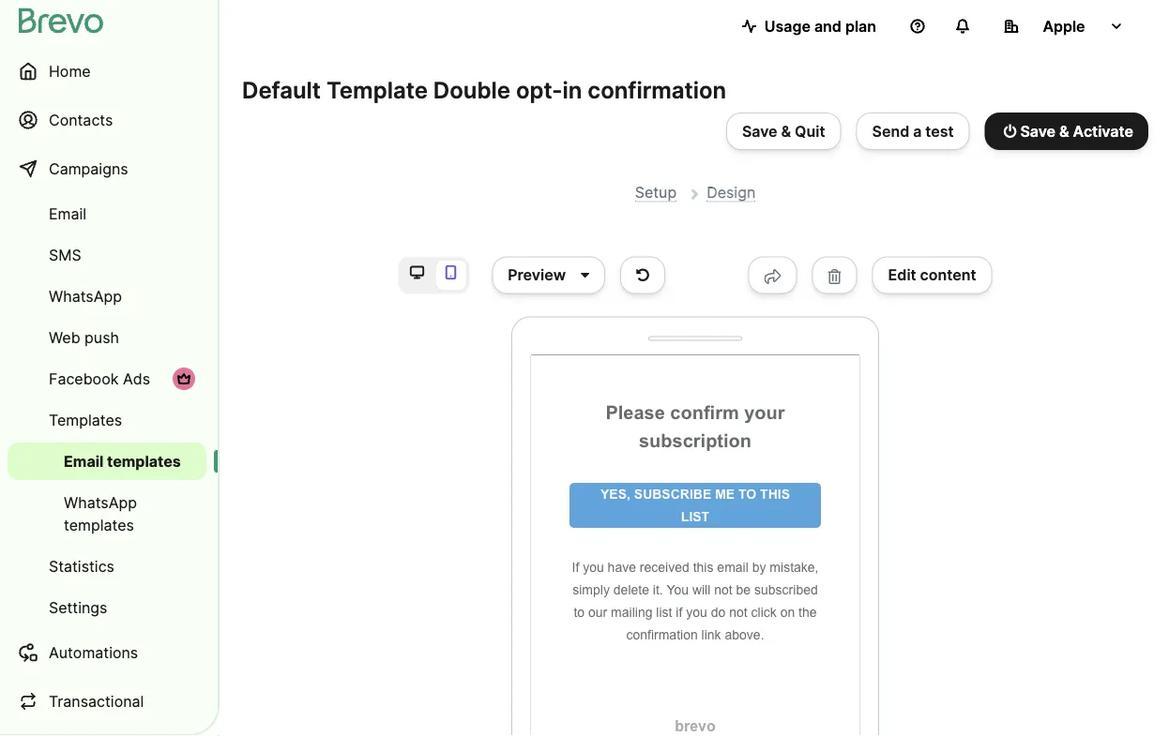 Task type: locate. For each thing, give the bounding box(es) containing it.
1 vertical spatial templates
[[64, 516, 134, 534]]

facebook
[[49, 370, 119, 388]]

& inside save & activate button
[[1059, 122, 1069, 140]]

templates for whatsapp templates
[[64, 516, 134, 534]]

1 save from the left
[[742, 122, 777, 140]]

contacts link
[[8, 98, 206, 143]]

whatsapp link
[[8, 278, 206, 315]]

plan
[[845, 17, 876, 35]]

1 vertical spatial whatsapp
[[64, 494, 137, 512]]

email link
[[8, 195, 206, 233]]

templates
[[49, 411, 122, 429]]

ads
[[123, 370, 150, 388]]

usage and plan button
[[727, 8, 891, 45]]

default template double opt-in confirmation
[[242, 76, 726, 104]]

facebook ads
[[49, 370, 150, 388]]

sms
[[49, 246, 81, 264]]

content
[[920, 266, 976, 284]]

email up sms in the left top of the page
[[49, 205, 86, 223]]

web push
[[49, 328, 119, 347]]

home
[[49, 62, 91, 80]]

save inside button
[[1020, 122, 1056, 140]]

save
[[742, 122, 777, 140], [1020, 122, 1056, 140]]

whatsapp
[[49, 287, 122, 305], [64, 494, 137, 512]]

transactional link
[[8, 679, 206, 724]]

templates up statistics 'link'
[[64, 516, 134, 534]]

save right power off image
[[1020, 122, 1056, 140]]

0 horizontal spatial &
[[781, 122, 791, 140]]

automations
[[49, 644, 138, 662]]

& left activate at the top of page
[[1059, 122, 1069, 140]]

save inside button
[[742, 122, 777, 140]]

usage and plan
[[764, 17, 876, 35]]

save & activate
[[1020, 122, 1133, 140]]

design
[[707, 183, 755, 201]]

save & quit button
[[726, 113, 841, 150]]

home link
[[8, 49, 206, 94]]

0 vertical spatial email
[[49, 205, 86, 223]]

whatsapp templates
[[64, 494, 137, 534]]

email
[[49, 205, 86, 223], [64, 452, 104, 471]]

setup link
[[635, 183, 677, 202]]

2 save from the left
[[1020, 122, 1056, 140]]

templates for email templates
[[107, 452, 181, 471]]

templates down templates link
[[107, 452, 181, 471]]

templates inside email templates link
[[107, 452, 181, 471]]

whatsapp for whatsapp
[[49, 287, 122, 305]]

& left quit at the top of page
[[781, 122, 791, 140]]

whatsapp down email templates link
[[64, 494, 137, 512]]

power off image
[[1004, 124, 1016, 139]]

template
[[326, 76, 428, 104]]

0 vertical spatial templates
[[107, 452, 181, 471]]

quit
[[795, 122, 825, 140]]

0 horizontal spatial save
[[742, 122, 777, 140]]

apple
[[1043, 17, 1085, 35]]

whatsapp inside 'link'
[[64, 494, 137, 512]]

& for activate
[[1059, 122, 1069, 140]]

2 & from the left
[[1059, 122, 1069, 140]]

1 & from the left
[[781, 122, 791, 140]]

sms link
[[8, 236, 206, 274]]

templates inside whatsapp templates
[[64, 516, 134, 534]]

1 horizontal spatial &
[[1059, 122, 1069, 140]]

1 vertical spatial email
[[64, 452, 104, 471]]

save left quit at the top of page
[[742, 122, 777, 140]]

templates
[[107, 452, 181, 471], [64, 516, 134, 534]]

send
[[872, 122, 909, 140]]

save & quit
[[742, 122, 825, 140]]

& for quit
[[781, 122, 791, 140]]

whatsapp up web push
[[49, 287, 122, 305]]

apple button
[[989, 8, 1139, 45]]

1 horizontal spatial save
[[1020, 122, 1056, 140]]

& inside save & quit button
[[781, 122, 791, 140]]

0 vertical spatial whatsapp
[[49, 287, 122, 305]]

rotate left image
[[636, 268, 649, 283]]

&
[[781, 122, 791, 140], [1059, 122, 1069, 140]]

caret down image
[[581, 268, 589, 283]]

email templates
[[64, 452, 181, 471]]

email down the "templates"
[[64, 452, 104, 471]]



Task type: describe. For each thing, give the bounding box(es) containing it.
statistics
[[49, 557, 114, 576]]

settings link
[[8, 589, 206, 627]]

activate
[[1073, 122, 1133, 140]]

confirmation
[[588, 76, 726, 104]]

whatsapp templates link
[[8, 484, 206, 544]]

save & activate button
[[985, 113, 1148, 150]]

transactional
[[49, 692, 144, 711]]

statistics link
[[8, 548, 206, 585]]

left___rvooi image
[[176, 372, 191, 387]]

settings
[[49, 599, 107, 617]]

usage
[[764, 17, 811, 35]]

facebook ads link
[[8, 360, 206, 398]]

edit
[[888, 266, 916, 284]]

send a test button
[[856, 113, 970, 150]]

web push link
[[8, 319, 206, 357]]

in
[[562, 76, 582, 104]]

save for save & quit
[[742, 122, 777, 140]]

edit content button
[[872, 257, 992, 294]]

contacts
[[49, 111, 113, 129]]

send a test
[[872, 122, 954, 140]]

test
[[925, 122, 954, 140]]

campaigns
[[49, 159, 128, 178]]

push
[[85, 328, 119, 347]]

email templates link
[[8, 443, 206, 480]]

preview button
[[492, 257, 605, 294]]

setup
[[635, 183, 677, 201]]

and
[[814, 17, 842, 35]]

automations link
[[8, 630, 206, 676]]

opt-
[[516, 76, 562, 104]]

default
[[242, 76, 321, 104]]

save for save & activate
[[1020, 122, 1056, 140]]

email for email
[[49, 205, 86, 223]]

preview
[[508, 266, 566, 284]]

campaigns link
[[8, 146, 206, 191]]

double
[[433, 76, 510, 104]]

edit content
[[888, 266, 976, 284]]

web
[[49, 328, 80, 347]]

a
[[913, 122, 922, 140]]

design link
[[707, 183, 755, 202]]

templates link
[[8, 402, 206, 439]]

whatsapp for whatsapp templates
[[64, 494, 137, 512]]

email for email templates
[[64, 452, 104, 471]]



Task type: vqa. For each thing, say whether or not it's contained in the screenshot.
HTML Code
no



